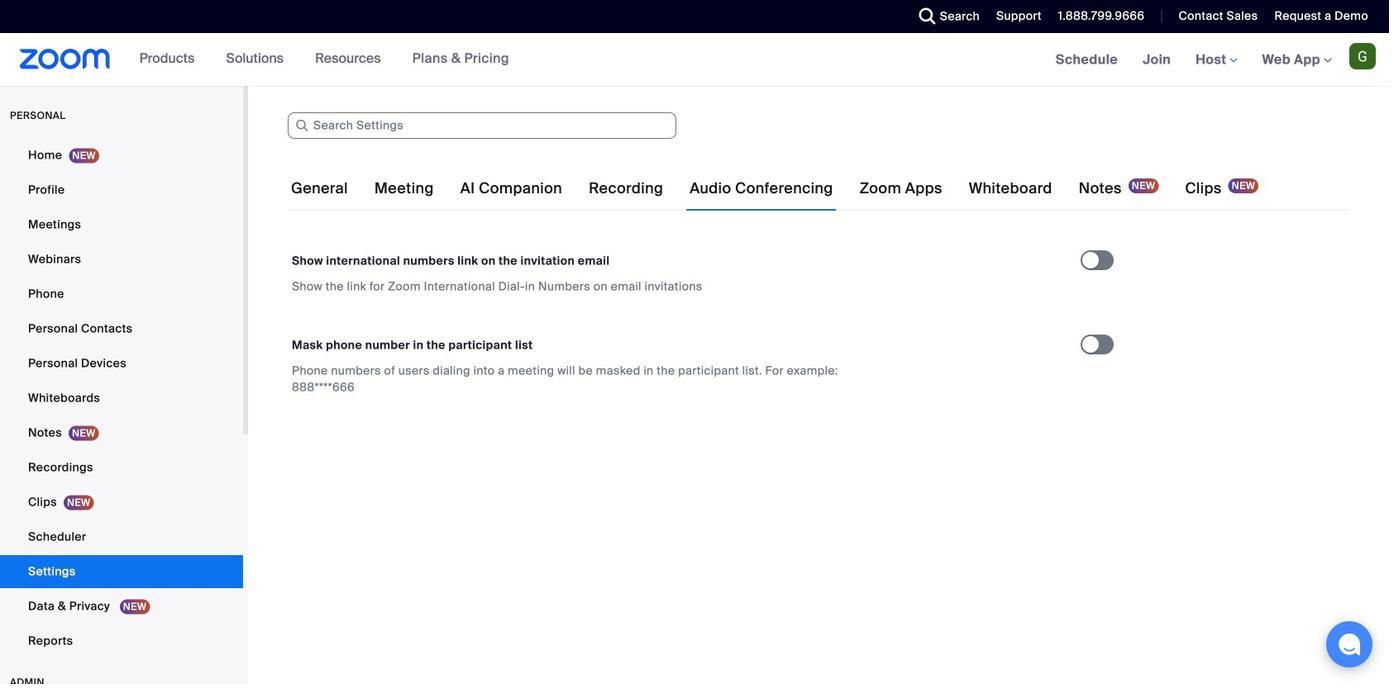 Task type: describe. For each thing, give the bounding box(es) containing it.
tabs of my account settings page tab list
[[288, 165, 1263, 212]]

open chat image
[[1339, 634, 1362, 657]]

profile picture image
[[1350, 43, 1377, 69]]

personal menu menu
[[0, 139, 243, 660]]

product information navigation
[[127, 33, 522, 86]]

zoom logo image
[[20, 49, 111, 69]]

meetings navigation
[[1044, 33, 1390, 87]]

Search Settings text field
[[288, 113, 677, 139]]



Task type: vqa. For each thing, say whether or not it's contained in the screenshot.
meetings 'navigation'
yes



Task type: locate. For each thing, give the bounding box(es) containing it.
banner
[[0, 33, 1390, 87]]



